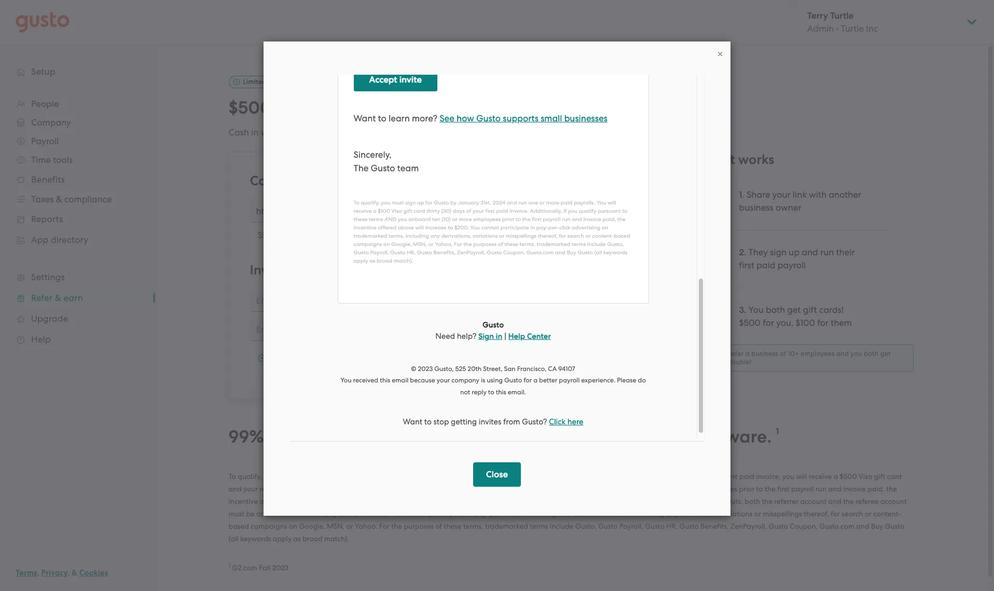 Task type: describe. For each thing, give the bounding box(es) containing it.
and left buy
[[857, 522, 870, 530]]

on:
[[315, 230, 328, 240]]

1 vertical spatial visa
[[346, 485, 359, 493]]

if your referral's business has 10 or more employees.
[[464, 127, 677, 138]]

based
[[229, 522, 249, 530]]

within
[[568, 472, 589, 481]]

the down card
[[887, 485, 898, 493]]

gusto right gusto,
[[599, 522, 618, 530]]

1 , from the left
[[37, 569, 39, 578]]

gusto.
[[387, 127, 413, 137]]

link inside 1 . share your link with another business owner
[[793, 189, 807, 200]]

your right qualify,
[[264, 472, 278, 481]]

run inside 2 . they sign up and run their first paid payroll
[[821, 247, 835, 257]]

2 incentive from the left
[[431, 497, 460, 506]]

search
[[842, 510, 864, 518]]

1 vertical spatial module__icon___go7vc image
[[642, 296, 650, 304]]

or right msn,
[[347, 522, 353, 530]]

campaigns
[[251, 522, 287, 530]]

0 horizontal spatial time
[[268, 78, 283, 86]]

a inside refer a business of 10+ employees and you both get double!
[[746, 350, 750, 358]]

content-
[[874, 510, 902, 518]]

at
[[275, 510, 282, 518]]

satisfaction.
[[268, 426, 371, 447]]

close
[[486, 469, 508, 480]]

issued.
[[366, 510, 388, 518]]

for
[[380, 522, 390, 530]]

additionally,
[[392, 485, 434, 493]]

1 vertical spatial terms
[[530, 522, 549, 530]]

has
[[569, 127, 583, 138]]

1 g2.com fall 2023
[[229, 563, 289, 572]]

2 vertical spatial of
[[436, 522, 442, 530]]

email
[[306, 262, 340, 278]]

to right prior
[[757, 485, 764, 493]]

cookies
[[79, 569, 108, 578]]

the up any
[[667, 497, 678, 506]]

0 vertical spatial terms
[[538, 485, 557, 493]]

the up cannot
[[419, 497, 429, 506]]

1 vertical spatial a
[[834, 472, 839, 481]]

hr,
[[667, 522, 678, 530]]

0 vertical spatial if
[[466, 127, 472, 138]]

1 horizontal spatial of
[[673, 472, 679, 481]]

gusto down content-
[[886, 522, 905, 530]]

1 for 1 . share your link with another business owner
[[740, 189, 743, 200]]

to up issued.
[[372, 497, 378, 506]]

1 vertical spatial must
[[229, 510, 245, 518]]

0 vertical spatial them
[[414, 97, 456, 118]]

benefits,
[[701, 522, 729, 530]]

and down to at the left of the page
[[229, 485, 242, 493]]

gift inside '3 . you both get gift cards! $500 for you, $100 for them'
[[804, 305, 818, 315]]

1 vertical spatial terms,
[[464, 522, 484, 530]]

gusto down "derivations,"
[[680, 522, 699, 530]]

get inside '3 . you both get gift cards! $500 for you, $100 for them'
[[788, 305, 802, 315]]

share inside 1 . share your link with another business owner
[[747, 189, 771, 200]]

business inside 1 . share your link with another business owner
[[740, 202, 774, 213]]

cash
[[229, 127, 249, 137]]

2 enter email address email field from the top
[[250, 318, 655, 341]]

10
[[586, 127, 595, 138]]

it
[[727, 152, 736, 168]]

facebook
[[332, 230, 367, 240]]

. for 1
[[743, 189, 745, 200]]

1 horizontal spatial receive
[[809, 472, 833, 481]]

1 vertical spatial trademarked
[[486, 522, 529, 530]]

1 vertical spatial these
[[444, 522, 462, 530]]

your down (or
[[474, 127, 492, 138]]

invite
[[250, 262, 284, 278]]

invoice
[[844, 485, 867, 493]]

up for $100
[[360, 127, 371, 137]]

gusto,
[[576, 522, 597, 530]]

pay-
[[475, 510, 490, 518]]

and inside 2 . they sign up and run their first paid payroll
[[802, 247, 819, 257]]

link inside copy link button
[[628, 204, 642, 215]]

both inside '3 . you both get gift cards! $500 for you, $100 for them'
[[767, 305, 786, 315]]

you inside '3 . you both get gift cards! $500 for you, $100 for them'
[[749, 305, 764, 315]]

advertising
[[520, 510, 556, 518]]

$500 for you, $100 for them (or double!)
[[229, 97, 556, 118]]

participate
[[429, 510, 465, 518]]

2
[[740, 247, 745, 258]]

gusto down including
[[646, 522, 665, 530]]

2 account from the left
[[881, 497, 908, 506]]

offered
[[260, 497, 284, 506]]

refer
[[728, 350, 744, 358]]

2 vertical spatial run
[[816, 485, 827, 493]]

owner
[[776, 202, 802, 213]]

eligible
[[630, 497, 654, 506]]

another
[[829, 189, 862, 200]]

1 incentive from the left
[[229, 497, 258, 506]]

referral's
[[494, 127, 530, 138]]

pursuant
[[479, 485, 509, 493]]

1 vertical spatial payroll
[[633, 426, 690, 447]]

match).
[[324, 535, 349, 543]]

your left referee's
[[681, 472, 695, 481]]

0 horizontal spatial in
[[251, 127, 259, 137]]

close button
[[473, 463, 521, 487]]

coupon,
[[790, 522, 818, 530]]

employees inside refer a business of 10+ employees and you both get double!
[[801, 350, 835, 358]]

signs
[[338, 127, 358, 137]]

terms , privacy , & cookies
[[16, 569, 108, 578]]

copy for copy link
[[604, 204, 625, 215]]

(or
[[460, 97, 483, 118]]

an illustration of a gift image
[[702, 304, 728, 329]]

them inside '3 . you both get gift cards! $500 for you, $100 for them'
[[831, 318, 853, 328]]

employees inside to qualify, your referee must sign up for gusto by january 31st, 2024 and run one or more paid payrolls. within thirty (30) calendar days of your referee's first paid invoice, you will receive a $500 visa gift card and your referee will receive a $100 visa gift card. additionally, if you qualify pursuant to these terms and your referee onboards ten (10) or more employees prior to the first payroll run and invoice paid, the incentive offered to you above will increase to $1,000 and the incentive for your referee will increase to $200. in order to be eligible for the promotion payouts, both the referrer account and the referee account must be open at the time the payouts are issued. you cannot participate in pay-per-click advertising on trademarked terms, including any derivations, variations or misspellings thereof, for search or content- based campaigns on google, msn, or yahoo. for the purposes of these terms, trademarked terms include gusto, gusto payroll, gusto hr, gusto benefits, zenpayroll, gusto coupon, gusto.com and buy gusto (all keywords apply as broad match).
[[703, 485, 738, 493]]

misspellings
[[763, 510, 803, 518]]

calendar
[[624, 472, 654, 481]]

(10)
[[662, 485, 674, 493]]

zenpayroll,
[[731, 522, 768, 530]]

privacy link
[[41, 569, 68, 578]]

$100 inside to qualify, your referee must sign up for gusto by january 31st, 2024 and run one or more paid payrolls. within thirty (30) calendar days of your referee's first paid invoice, you will receive a $500 visa gift card and your referee will receive a $100 visa gift card. additionally, if you qualify pursuant to these terms and your referee onboards ten (10) or more employees prior to the first payroll run and invoice paid, the incentive offered to you above will increase to $1,000 and the incentive for your referee will increase to $200. in order to be eligible for the promotion payouts, both the referrer account and the referee account must be open at the time the payouts are issued. you cannot participate in pay-per-click advertising on trademarked terms, including any derivations, variations or misspellings thereof, for search or content- based campaigns on google, msn, or yahoo. for the purposes of these terms, trademarked terms include gusto, gusto payroll, gusto hr, gusto benefits, zenpayroll, gusto coupon, gusto.com and buy gusto (all keywords apply as broad match).
[[328, 485, 344, 493]]

(all
[[229, 535, 239, 543]]

up for 99% satisfaction. highest score in small-business payroll software. 1
[[338, 472, 346, 481]]

order
[[592, 497, 610, 506]]

prior
[[740, 485, 755, 493]]

1 horizontal spatial these
[[519, 485, 537, 493]]

0 vertical spatial visa
[[859, 472, 873, 481]]

linkedin
[[407, 230, 437, 240]]

1 horizontal spatial trademarked
[[568, 510, 611, 518]]

0 horizontal spatial be
[[246, 510, 255, 518]]

1 horizontal spatial on
[[558, 510, 567, 518]]

and up qualify
[[452, 472, 466, 481]]

qualify,
[[238, 472, 262, 481]]

. inside '3 . you both get gift cards! $500 for you, $100 for them'
[[745, 305, 747, 315]]

msn,
[[327, 522, 345, 530]]

2023
[[272, 564, 289, 572]]

broad
[[303, 535, 323, 543]]

0 vertical spatial $500
[[229, 97, 272, 118]]

copy link
[[604, 204, 642, 215]]

limited
[[243, 78, 267, 86]]

onboards
[[617, 485, 648, 493]]

referee's
[[697, 472, 724, 481]]

copy and share your link
[[250, 173, 402, 189]]

the down invoice,
[[765, 485, 776, 493]]

software.
[[695, 426, 772, 447]]

0 vertical spatial more
[[607, 127, 629, 138]]

0 vertical spatial be
[[620, 497, 629, 506]]

your right when
[[286, 127, 304, 137]]

fall
[[259, 564, 271, 572]]

2x list
[[696, 172, 914, 372]]

1 increase from the left
[[343, 497, 370, 506]]

to right pursuant
[[510, 485, 517, 493]]

to right 'offered'
[[285, 497, 292, 506]]

2024
[[434, 472, 451, 481]]

the right the for
[[392, 522, 402, 530]]

1 vertical spatial in
[[489, 426, 504, 447]]

if inside to qualify, your referee must sign up for gusto by january 31st, 2024 and run one or more paid payrolls. within thirty (30) calendar days of your referee's first paid invoice, you will receive a $500 visa gift card and your referee will receive a $100 visa gift card. additionally, if you qualify pursuant to these terms and your referee onboards ten (10) or more employees prior to the first payroll run and invoice paid, the incentive offered to you above will increase to $1,000 and the incentive for your referee will increase to $200. in order to be eligible for the promotion payouts, both the referrer account and the referee account must be open at the time the payouts are issued. you cannot participate in pay-per-click advertising on trademarked terms, including any derivations, variations or misspellings thereof, for search or content- based campaigns on google, msn, or yahoo. for the purposes of these terms, trademarked terms include gusto, gusto payroll, gusto hr, gusto benefits, zenpayroll, gusto coupon, gusto.com and buy gusto (all keywords apply as broad match).
[[435, 485, 439, 493]]

payroll,
[[620, 522, 644, 530]]

to
[[229, 472, 236, 481]]

copy for copy and share your link
[[250, 173, 282, 189]]

your down qualify,
[[244, 485, 258, 493]]

share the link on: facebook
[[258, 230, 367, 240]]

or up buy
[[866, 510, 872, 518]]

employees.
[[631, 127, 677, 138]]

1 vertical spatial share
[[258, 230, 281, 240]]

your down within
[[576, 485, 590, 493]]

by inside to qualify, your referee must sign up for gusto by january 31st, 2024 and run one or more paid payrolls. within thirty (30) calendar days of your referee's first paid invoice, you will receive a $500 visa gift card and your referee will receive a $100 visa gift card. additionally, if you qualify pursuant to these terms and your referee onboards ten (10) or more employees prior to the first payroll run and invoice paid, the incentive offered to you above will increase to $1,000 and the incentive for your referee will increase to $200. in order to be eligible for the promotion payouts, both the referrer account and the referee account must be open at the time the payouts are issued. you cannot participate in pay-per-click advertising on trademarked terms, including any derivations, variations or misspellings thereof, for search or content- based campaigns on google, msn, or yahoo. for the purposes of these terms, trademarked terms include gusto, gusto payroll, gusto hr, gusto benefits, zenpayroll, gusto coupon, gusto.com and buy gusto (all keywords apply as broad match).
[[380, 472, 388, 481]]

the down above
[[313, 510, 323, 518]]

of inside refer a business of 10+ employees and you both get double!
[[780, 350, 787, 358]]

99%
[[229, 426, 264, 447]]

2 horizontal spatial first
[[778, 485, 790, 493]]

(30)
[[610, 472, 623, 481]]

share
[[313, 173, 347, 189]]

to down and
[[556, 497, 562, 506]]

include
[[550, 522, 574, 530]]

1 inside 99% satisfaction. highest score in small-business payroll software. 1
[[777, 426, 780, 437]]

your inside 1 . share your link with another business owner
[[773, 189, 791, 200]]

one
[[480, 472, 492, 481]]

refer a business of 10+ employees and you both get double!
[[728, 350, 892, 366]]

the left referrer
[[763, 497, 773, 506]]

their
[[837, 247, 856, 257]]

time inside to qualify, your referee must sign up for gusto by january 31st, 2024 and run one or more paid payrolls. within thirty (30) calendar days of your referee's first paid invoice, you will receive a $500 visa gift card and your referee will receive a $100 visa gift card. additionally, if you qualify pursuant to these terms and your referee onboards ten (10) or more employees prior to the first payroll run and invoice paid, the incentive offered to you above will increase to $1,000 and the incentive for your referee will increase to $200. in order to be eligible for the promotion payouts, both the referrer account and the referee account must be open at the time the payouts are issued. you cannot participate in pay-per-click advertising on trademarked terms, including any derivations, variations or misspellings thereof, for search or content- based campaigns on google, msn, or yahoo. for the purposes of these terms, trademarked terms include gusto, gusto payroll, gusto hr, gusto benefits, zenpayroll, gusto coupon, gusto.com and buy gusto (all keywords apply as broad match).
[[296, 510, 311, 518]]

0 horizontal spatial on
[[289, 522, 297, 530]]

2 , from the left
[[68, 569, 70, 578]]

1 horizontal spatial must
[[305, 472, 321, 481]]

1 account from the left
[[801, 497, 827, 506]]

an illustration of a heart image
[[702, 188, 728, 214]]

double!)
[[487, 97, 556, 118]]

up inside 2 . they sign up and run their first paid payroll
[[789, 247, 800, 257]]

0 horizontal spatial module__icon___go7vc image
[[258, 354, 266, 363]]

0 vertical spatial terms,
[[613, 510, 633, 518]]

purposes
[[404, 522, 434, 530]]

gusto down misspellings
[[769, 522, 789, 530]]

how
[[696, 152, 724, 168]]



Task type: vqa. For each thing, say whether or not it's contained in the screenshot.
business within the Refer a business of 10+ employees and you both get double!
yes



Task type: locate. For each thing, give the bounding box(es) containing it.
31st,
[[419, 472, 432, 481]]

0 horizontal spatial must
[[229, 510, 245, 518]]

1 vertical spatial enter email address email field
[[250, 318, 655, 341]]

referrer
[[775, 497, 799, 506]]

0 vertical spatial 1
[[740, 189, 743, 200]]

receive up above
[[297, 485, 320, 493]]

or right "10"
[[597, 127, 605, 138]]

1 horizontal spatial more
[[607, 127, 629, 138]]

you right '3'
[[749, 305, 764, 315]]

referee
[[280, 472, 303, 481], [260, 485, 283, 493], [592, 485, 615, 493], [489, 497, 512, 506], [856, 497, 879, 506]]

1 horizontal spatial be
[[620, 497, 629, 506]]

2 horizontal spatial a
[[834, 472, 839, 481]]

time left offer
[[268, 78, 283, 86]]

2 horizontal spatial module__icon___go7vc image
[[717, 50, 725, 58]]

1 vertical spatial 1
[[777, 426, 780, 437]]

2 vertical spatial $500
[[840, 472, 858, 481]]

sign up above
[[323, 472, 336, 481]]

0 vertical spatial payroll
[[778, 260, 807, 270]]

to
[[510, 485, 517, 493], [757, 485, 764, 493], [285, 497, 292, 506], [372, 497, 378, 506], [556, 497, 562, 506], [612, 497, 618, 506]]

1 horizontal spatial incentive
[[431, 497, 460, 506]]

a up above
[[322, 485, 327, 493]]

1 right an illustration of a heart image
[[740, 189, 743, 200]]

an illustration of a handshake image
[[702, 246, 728, 272]]

0 horizontal spatial first
[[726, 472, 738, 481]]

1 horizontal spatial 1
[[740, 189, 743, 200]]

0 vertical spatial trademarked
[[568, 510, 611, 518]]

be left open
[[246, 510, 255, 518]]

0 vertical spatial a
[[746, 350, 750, 358]]

1 horizontal spatial copy
[[604, 204, 625, 215]]

1 vertical spatial receive
[[297, 485, 320, 493]]

$100 up payouts
[[328, 485, 344, 493]]

card.
[[374, 485, 391, 493]]

variations
[[721, 510, 753, 518]]

0 vertical spatial run
[[821, 247, 835, 257]]

0 horizontal spatial employees
[[703, 485, 738, 493]]

1 vertical spatial both
[[865, 350, 879, 358]]

sign inside 2 . they sign up and run their first paid payroll
[[771, 247, 787, 257]]

0 horizontal spatial both
[[745, 497, 761, 506]]

these down participate
[[444, 522, 462, 530]]

receive up thereof,
[[809, 472, 833, 481]]

2 horizontal spatial gift
[[875, 472, 886, 481]]

cannot
[[404, 510, 427, 518]]

gusto.com
[[820, 522, 855, 530]]

paid up prior
[[740, 472, 755, 481]]

1 vertical spatial on
[[289, 522, 297, 530]]

them left (or
[[414, 97, 456, 118]]

and inside refer a business of 10+ employees and you both get double!
[[837, 350, 850, 358]]

on
[[558, 510, 567, 518], [289, 522, 297, 530]]

gift left cards!
[[804, 305, 818, 315]]

. right an illustration of a gift image
[[745, 305, 747, 315]]

1 inside 1 g2.com fall 2023
[[229, 563, 231, 570]]

cookies button
[[79, 567, 108, 579]]

or right (10) at the bottom of the page
[[676, 485, 682, 493]]

1 vertical spatial you,
[[777, 318, 794, 328]]

1 enter email address email field from the top
[[250, 289, 655, 312]]

1 horizontal spatial a
[[746, 350, 750, 358]]

2 vertical spatial gift
[[361, 485, 372, 493]]

them
[[414, 97, 456, 118], [831, 318, 853, 328]]

paid left payrolls.
[[521, 472, 536, 481]]

run left their
[[821, 247, 835, 257]]

None field
[[250, 200, 581, 223]]

0 horizontal spatial if
[[435, 485, 439, 493]]

. right an illustration of a heart image
[[743, 189, 745, 200]]

0 vertical spatial in
[[251, 127, 259, 137]]

1 horizontal spatial increase
[[527, 497, 554, 506]]

click
[[504, 510, 518, 518]]

2 horizontal spatial more
[[684, 485, 701, 493]]

more up pursuant
[[503, 472, 520, 481]]

payroll inside to qualify, your referee must sign up for gusto by january 31st, 2024 and run one or more paid payrolls. within thirty (30) calendar days of your referee's first paid invoice, you will receive a $500 visa gift card and your referee will receive a $100 visa gift card. additionally, if you qualify pursuant to these terms and your referee onboards ten (10) or more employees prior to the first payroll run and invoice paid, the incentive offered to you above will increase to $1,000 and the incentive for your referee will increase to $200. in order to be eligible for the promotion payouts, both the referrer account and the referee account must be open at the time the payouts are issued. you cannot participate in pay-per-click advertising on trademarked terms, including any derivations, variations or misspellings thereof, for search or content- based campaigns on google, msn, or yahoo. for the purposes of these terms, trademarked terms include gusto, gusto payroll, gusto hr, gusto benefits, zenpayroll, gusto coupon, gusto.com and buy gusto (all keywords apply as broad match).
[[792, 485, 815, 493]]

link
[[381, 173, 402, 189], [793, 189, 807, 200], [628, 204, 642, 215], [299, 230, 313, 240]]

keywords
[[241, 535, 271, 543]]

privacy
[[41, 569, 68, 578]]

1 inside 1 . share your link with another business owner
[[740, 189, 743, 200]]

0 horizontal spatial trademarked
[[486, 522, 529, 530]]

twitter button
[[371, 230, 404, 240]]

0 vertical spatial both
[[767, 305, 786, 315]]

if down (or
[[466, 127, 472, 138]]

and up thereof,
[[829, 497, 842, 506]]

are
[[353, 510, 364, 518]]

1 vertical spatial if
[[435, 485, 439, 493]]

or up the zenpayroll,
[[755, 510, 762, 518]]

account up thereof,
[[801, 497, 827, 506]]

run left the one in the left bottom of the page
[[467, 472, 478, 481]]

sign right they
[[771, 247, 787, 257]]

in left pay-
[[467, 510, 473, 518]]

2 horizontal spatial 1
[[777, 426, 780, 437]]

,
[[37, 569, 39, 578], [68, 569, 70, 578]]

sign
[[771, 247, 787, 257], [323, 472, 336, 481]]

on up include
[[558, 510, 567, 518]]

payroll inside 2 . they sign up and run their first paid payroll
[[778, 260, 807, 270]]

1 vertical spatial employees
[[703, 485, 738, 493]]

trademarked
[[568, 510, 611, 518], [486, 522, 529, 530]]

your up pay-
[[473, 497, 487, 506]]

these
[[519, 485, 537, 493], [444, 522, 462, 530]]

0 vertical spatial first
[[740, 260, 755, 270]]

up inside to qualify, your referee must sign up for gusto by january 31st, 2024 and run one or more paid payrolls. within thirty (30) calendar days of your referee's first paid invoice, you will receive a $500 visa gift card and your referee will receive a $100 visa gift card. additionally, if you qualify pursuant to these terms and your referee onboards ten (10) or more employees prior to the first payroll run and invoice paid, the incentive offered to you above will increase to $1,000 and the incentive for your referee will increase to $200. in order to be eligible for the promotion payouts, both the referrer account and the referee account must be open at the time the payouts are issued. you cannot participate in pay-per-click advertising on trademarked terms, including any derivations, variations or misspellings thereof, for search or content- based campaigns on google, msn, or yahoo. for the purposes of these terms, trademarked terms include gusto, gusto payroll, gusto hr, gusto benefits, zenpayroll, gusto coupon, gusto.com and buy gusto (all keywords apply as broad match).
[[338, 472, 346, 481]]

1 vertical spatial more
[[503, 472, 520, 481]]

more
[[607, 127, 629, 138], [503, 472, 520, 481], [684, 485, 701, 493]]

0 horizontal spatial up
[[338, 472, 346, 481]]

0 vertical spatial time
[[268, 78, 283, 86]]

paid down they
[[757, 260, 776, 270]]

the right the at
[[284, 510, 295, 518]]

0 vertical spatial sign
[[771, 247, 787, 257]]

you inside refer a business of 10+ employees and you both get double!
[[851, 350, 863, 358]]

1 for 1 g2.com fall 2023
[[229, 563, 231, 570]]

business
[[532, 127, 567, 138], [740, 202, 774, 213], [752, 350, 779, 358], [559, 426, 628, 447]]

up right they
[[789, 247, 800, 257]]

incentive up open
[[229, 497, 258, 506]]

2 . they sign up and run their first paid payroll
[[740, 247, 856, 270]]

Enter email address email field
[[250, 289, 655, 312], [250, 318, 655, 341]]

. inside 1 . share your link with another business owner
[[743, 189, 745, 200]]

1 horizontal spatial employees
[[801, 350, 835, 358]]

of left 10+
[[780, 350, 787, 358]]

0 vertical spatial enter email address email field
[[250, 289, 655, 312]]

0 horizontal spatial 1
[[229, 563, 231, 570]]

to right order
[[612, 497, 618, 506]]

1 horizontal spatial gift
[[804, 305, 818, 315]]

terms down advertising
[[530, 522, 549, 530]]

0 horizontal spatial terms,
[[464, 522, 484, 530]]

1 vertical spatial run
[[467, 472, 478, 481]]

gusto up card.
[[359, 472, 378, 481]]

yahoo.
[[355, 522, 378, 530]]

business up 'thirty'
[[559, 426, 628, 447]]

payroll up days
[[633, 426, 690, 447]]

, left &
[[68, 569, 70, 578]]

account menu element
[[794, 0, 979, 44]]

with
[[810, 189, 827, 200]]

works
[[739, 152, 775, 168]]

2 vertical spatial both
[[745, 497, 761, 506]]

if down 2024
[[435, 485, 439, 493]]

2 vertical spatial $100
[[328, 485, 344, 493]]

1 horizontal spatial paid
[[740, 472, 755, 481]]

1 horizontal spatial if
[[466, 127, 472, 138]]

facebook button
[[328, 230, 371, 240]]

$200.
[[564, 497, 583, 506]]

up
[[360, 127, 371, 137], [789, 247, 800, 257], [338, 472, 346, 481]]

terms, up payroll,
[[613, 510, 633, 518]]

$100 up "signs"
[[343, 97, 382, 118]]

0 vertical spatial these
[[519, 485, 537, 493]]

0 vertical spatial module__icon___go7vc image
[[717, 50, 725, 58]]

you, inside '3 . you both get gift cards! $500 for you, $100 for them'
[[777, 318, 794, 328]]

of right days
[[673, 472, 679, 481]]

paid
[[757, 260, 776, 270], [521, 472, 536, 481], [740, 472, 755, 481]]

both inside to qualify, your referee must sign up for gusto by january 31st, 2024 and run one or more paid payrolls. within thirty (30) calendar days of your referee's first paid invoice, you will receive a $500 visa gift card and your referee will receive a $100 visa gift card. additionally, if you qualify pursuant to these terms and your referee onboards ten (10) or more employees prior to the first payroll run and invoice paid, the incentive offered to you above will increase to $1,000 and the incentive for your referee will increase to $200. in order to be eligible for the promotion payouts, both the referrer account and the referee account must be open at the time the payouts are issued. you cannot participate in pay-per-click advertising on trademarked terms, including any derivations, variations or misspellings thereof, for search or content- based campaigns on google, msn, or yahoo. for the purposes of these terms, trademarked terms include gusto, gusto payroll, gusto hr, gusto benefits, zenpayroll, gusto coupon, gusto.com and buy gusto (all keywords apply as broad match).
[[745, 497, 761, 506]]

first right referee's
[[726, 472, 738, 481]]

incentive up participate
[[431, 497, 460, 506]]

2 increase from the left
[[527, 497, 554, 506]]

0 vertical spatial up
[[360, 127, 371, 137]]

gift up paid,
[[875, 472, 886, 481]]

. for 2
[[745, 247, 747, 257]]

1 horizontal spatial share
[[747, 189, 771, 200]]

both inside refer a business of 10+ employees and you both get double!
[[865, 350, 879, 358]]

twitter
[[375, 230, 399, 240]]

days
[[655, 472, 671, 481]]

score
[[442, 426, 485, 447]]

sign inside to qualify, your referee must sign up for gusto by january 31st, 2024 and run one or more paid payrolls. within thirty (30) calendar days of your referee's first paid invoice, you will receive a $500 visa gift card and your referee will receive a $100 visa gift card. additionally, if you qualify pursuant to these terms and your referee onboards ten (10) or more employees prior to the first payroll run and invoice paid, the incentive offered to you above will increase to $1,000 and the incentive for your referee will increase to $200. in order to be eligible for the promotion payouts, both the referrer account and the referee account must be open at the time the payouts are issued. you cannot participate in pay-per-click advertising on trademarked terms, including any derivations, variations or misspellings thereof, for search or content- based campaigns on google, msn, or yahoo. for the purposes of these terms, trademarked terms include gusto, gusto payroll, gusto hr, gusto benefits, zenpayroll, gusto coupon, gusto.com and buy gusto (all keywords apply as broad match).
[[323, 472, 336, 481]]

you
[[851, 350, 863, 358], [783, 472, 795, 481], [441, 485, 453, 493], [294, 497, 306, 506]]

increase up advertising
[[527, 497, 554, 506]]

3
[[740, 305, 745, 316]]

0 vertical spatial share
[[747, 189, 771, 200]]

these up advertising
[[519, 485, 537, 493]]

1 horizontal spatial both
[[767, 305, 786, 315]]

offer
[[284, 78, 300, 86]]

1 horizontal spatial up
[[360, 127, 371, 137]]

small-
[[508, 426, 559, 447]]

2x
[[701, 347, 722, 369]]

1 horizontal spatial by
[[380, 472, 388, 481]]

0 vertical spatial receive
[[809, 472, 833, 481]]

2 vertical spatial payroll
[[792, 485, 815, 493]]

in
[[584, 497, 591, 506]]

january
[[390, 472, 417, 481]]

up right "signs"
[[360, 127, 371, 137]]

on up as at the left of page
[[289, 522, 297, 530]]

. inside 2 . they sign up and run their first paid payroll
[[745, 247, 747, 257]]

visa up are
[[346, 485, 359, 493]]

1 vertical spatial of
[[673, 472, 679, 481]]

1 vertical spatial you
[[390, 510, 402, 518]]

copy link button
[[587, 200, 659, 221]]

first inside 2 . they sign up and run their first paid payroll
[[740, 260, 755, 270]]

terms, down pay-
[[464, 522, 484, 530]]

business inside refer a business of 10+ employees and you both get double!
[[752, 350, 779, 358]]

1 vertical spatial time
[[296, 510, 311, 518]]

0 vertical spatial you,
[[304, 97, 338, 118]]

promotion
[[679, 497, 714, 506]]

in right cash
[[251, 127, 259, 137]]

home image
[[16, 12, 70, 32]]

2 vertical spatial a
[[322, 485, 327, 493]]

of
[[780, 350, 787, 358], [673, 472, 679, 481], [436, 522, 442, 530]]

business left has
[[532, 127, 567, 138]]

1 horizontal spatial them
[[831, 318, 853, 328]]

must up above
[[305, 472, 321, 481]]

2 vertical spatial up
[[338, 472, 346, 481]]

limited time offer
[[243, 78, 300, 86]]

0 vertical spatial by
[[287, 262, 303, 278]]

thirty
[[591, 472, 608, 481]]

1 vertical spatial sign
[[323, 472, 336, 481]]

as
[[294, 535, 301, 543]]

the up search
[[844, 497, 855, 506]]

and
[[285, 173, 309, 189], [802, 247, 819, 257], [837, 350, 850, 358], [452, 472, 466, 481], [229, 485, 242, 493], [829, 485, 842, 493], [404, 497, 417, 506], [829, 497, 842, 506], [857, 522, 870, 530]]

or
[[597, 127, 605, 138], [494, 472, 501, 481], [676, 485, 682, 493], [755, 510, 762, 518], [866, 510, 872, 518], [347, 522, 353, 530]]

0 vertical spatial $100
[[343, 97, 382, 118]]

both
[[767, 305, 786, 315], [865, 350, 879, 358], [745, 497, 761, 506]]

0 horizontal spatial get
[[788, 305, 802, 315]]

run
[[821, 247, 835, 257], [467, 472, 478, 481], [816, 485, 827, 493]]

per-
[[490, 510, 504, 518]]

more right "10"
[[607, 127, 629, 138]]

1 horizontal spatial time
[[296, 510, 311, 518]]

your up owner
[[773, 189, 791, 200]]

employees right 10+
[[801, 350, 835, 358]]

by up card.
[[380, 472, 388, 481]]

10+
[[789, 350, 800, 358]]

business up double!
[[752, 350, 779, 358]]

2 horizontal spatial in
[[489, 426, 504, 447]]

0 horizontal spatial paid
[[521, 472, 536, 481]]

when
[[261, 127, 283, 137]]

paid inside 2 . they sign up and run their first paid payroll
[[757, 260, 776, 270]]

in inside to qualify, your referee must sign up for gusto by january 31st, 2024 and run one or more paid payrolls. within thirty (30) calendar days of your referee's first paid invoice, you will receive a $500 visa gift card and your referee will receive a $100 visa gift card. additionally, if you qualify pursuant to these terms and your referee onboards ten (10) or more employees prior to the first payroll run and invoice paid, the incentive offered to you above will increase to $1,000 and the incentive for your referee will increase to $200. in order to be eligible for the promotion payouts, both the referrer account and the referee account must be open at the time the payouts are issued. you cannot participate in pay-per-click advertising on trademarked terms, including any derivations, variations or misspellings thereof, for search or content- based campaigns on google, msn, or yahoo. for the purposes of these terms, trademarked terms include gusto, gusto payroll, gusto hr, gusto benefits, zenpayroll, gusto coupon, gusto.com and buy gusto (all keywords apply as broad match).
[[467, 510, 473, 518]]

the
[[284, 230, 297, 240], [765, 485, 776, 493], [887, 485, 898, 493], [419, 497, 429, 506], [667, 497, 678, 506], [763, 497, 773, 506], [844, 497, 855, 506], [284, 510, 295, 518], [313, 510, 323, 518], [392, 522, 402, 530]]

in right "score"
[[489, 426, 504, 447]]

1 vertical spatial them
[[831, 318, 853, 328]]

copy
[[250, 173, 282, 189], [604, 204, 625, 215]]

$100 inside '3 . you both get gift cards! $500 for you, $100 for them'
[[796, 318, 816, 328]]

0 horizontal spatial incentive
[[229, 497, 258, 506]]

to qualify, your referee must sign up for gusto by january 31st, 2024 and run one or more paid payrolls. within thirty (30) calendar days of your referee's first paid invoice, you will receive a $500 visa gift card and your referee will receive a $100 visa gift card. additionally, if you qualify pursuant to these terms and your referee onboards ten (10) or more employees prior to the first payroll run and invoice paid, the incentive offered to you above will increase to $1,000 and the incentive for your referee will increase to $200. in order to be eligible for the promotion payouts, both the referrer account and the referee account must be open at the time the payouts are issued. you cannot participate in pay-per-click advertising on trademarked terms, including any derivations, variations or misspellings thereof, for search or content- based campaigns on google, msn, or yahoo. for the purposes of these terms, trademarked terms include gusto, gusto payroll, gusto hr, gusto benefits, zenpayroll, gusto coupon, gusto.com and buy gusto (all keywords apply as broad match).
[[229, 472, 908, 543]]

paid,
[[868, 485, 885, 493]]

1 right 'software.'
[[777, 426, 780, 437]]

$500 up invoice
[[840, 472, 858, 481]]

qualify
[[455, 485, 478, 493]]

and left invoice
[[829, 485, 842, 493]]

payroll up referrer
[[792, 485, 815, 493]]

. left they
[[745, 247, 747, 257]]

payroll up '3 . you both get gift cards! $500 for you, $100 for them'
[[778, 260, 807, 270]]

first down 2
[[740, 260, 755, 270]]

gift
[[804, 305, 818, 315], [875, 472, 886, 481], [361, 485, 372, 493]]

receive
[[809, 472, 833, 481], [297, 485, 320, 493]]

1 horizontal spatial account
[[881, 497, 908, 506]]

1 horizontal spatial you
[[749, 305, 764, 315]]

open
[[257, 510, 274, 518]]

and left share
[[285, 173, 309, 189]]

including
[[635, 510, 665, 518]]

must up based
[[229, 510, 245, 518]]

they
[[749, 247, 768, 257]]

buy
[[872, 522, 884, 530]]

module__icon___go7vc image
[[717, 50, 725, 58], [642, 296, 650, 304], [258, 354, 266, 363]]

gift left card.
[[361, 485, 372, 493]]

module__icon___go7vc image inside close document
[[717, 50, 725, 58]]

1 left g2.com
[[229, 563, 231, 570]]

1 horizontal spatial get
[[881, 350, 892, 358]]

close document
[[264, 42, 731, 516]]

0 horizontal spatial share
[[258, 230, 281, 240]]

your right share
[[350, 173, 378, 189]]

0 horizontal spatial gift
[[361, 485, 372, 493]]

terms down payrolls.
[[538, 485, 557, 493]]

get inside refer a business of 10+ employees and you both get double!
[[881, 350, 892, 358]]

&
[[72, 569, 77, 578]]

and left their
[[802, 247, 819, 257]]

employees
[[801, 350, 835, 358], [703, 485, 738, 493]]

1 horizontal spatial $500
[[740, 318, 761, 328]]

first
[[740, 260, 755, 270], [726, 472, 738, 481], [778, 485, 790, 493]]

$500 inside '3 . you both get gift cards! $500 for you, $100 for them'
[[740, 318, 761, 328]]

1 horizontal spatial terms,
[[613, 510, 633, 518]]

and down additionally,
[[404, 497, 417, 506]]

a up gusto.com
[[834, 472, 839, 481]]

0 horizontal spatial copy
[[250, 173, 282, 189]]

the left the on:
[[284, 230, 297, 240]]

you down "$1,000"
[[390, 510, 402, 518]]

0 horizontal spatial receive
[[297, 485, 320, 493]]

your
[[286, 127, 304, 137], [474, 127, 492, 138], [350, 173, 378, 189], [773, 189, 791, 200], [264, 472, 278, 481], [681, 472, 695, 481], [244, 485, 258, 493], [576, 485, 590, 493], [473, 497, 487, 506]]

them down cards!
[[831, 318, 853, 328]]

copy inside button
[[604, 204, 625, 215]]

payouts
[[325, 510, 352, 518]]

you inside to qualify, your referee must sign up for gusto by january 31st, 2024 and run one or more paid payrolls. within thirty (30) calendar days of your referee's first paid invoice, you will receive a $500 visa gift card and your referee will receive a $100 visa gift card. additionally, if you qualify pursuant to these terms and your referee onboards ten (10) or more employees prior to the first payroll run and invoice paid, the incentive offered to you above will increase to $1,000 and the incentive for your referee will increase to $200. in order to be eligible for the promotion payouts, both the referrer account and the referee account must be open at the time the payouts are issued. you cannot participate in pay-per-click advertising on trademarked terms, including any derivations, variations or misspellings thereof, for search or content- based campaigns on google, msn, or yahoo. for the purposes of these terms, trademarked terms include gusto, gusto payroll, gusto hr, gusto benefits, zenpayroll, gusto coupon, gusto.com and buy gusto (all keywords apply as broad match).
[[390, 510, 402, 518]]

terms link
[[16, 569, 37, 578]]

0 vertical spatial you
[[749, 305, 764, 315]]

99% satisfaction. highest score in small-business payroll software. 1
[[229, 426, 780, 447]]

$500 inside to qualify, your referee must sign up for gusto by january 31st, 2024 and run one or more paid payrolls. within thirty (30) calendar days of your referee's first paid invoice, you will receive a $500 visa gift card and your referee will receive a $100 visa gift card. additionally, if you qualify pursuant to these terms and your referee onboards ten (10) or more employees prior to the first payroll run and invoice paid, the incentive offered to you above will increase to $1,000 and the incentive for your referee will increase to $200. in order to be eligible for the promotion payouts, both the referrer account and the referee account must be open at the time the payouts are issued. you cannot participate in pay-per-click advertising on trademarked terms, including any derivations, variations or misspellings thereof, for search or content- based campaigns on google, msn, or yahoo. for the purposes of these terms, trademarked terms include gusto, gusto payroll, gusto hr, gusto benefits, zenpayroll, gusto coupon, gusto.com and buy gusto (all keywords apply as broad match).
[[840, 472, 858, 481]]

0 horizontal spatial increase
[[343, 497, 370, 506]]

linkedin button
[[404, 230, 440, 240]]

or right the one in the left bottom of the page
[[494, 472, 501, 481]]

highest
[[375, 426, 438, 447]]

card
[[888, 472, 903, 481]]

$100 up 10+
[[796, 318, 816, 328]]

0 vertical spatial .
[[743, 189, 745, 200]]

0 horizontal spatial by
[[287, 262, 303, 278]]

by right invite at the left top of page
[[287, 262, 303, 278]]



